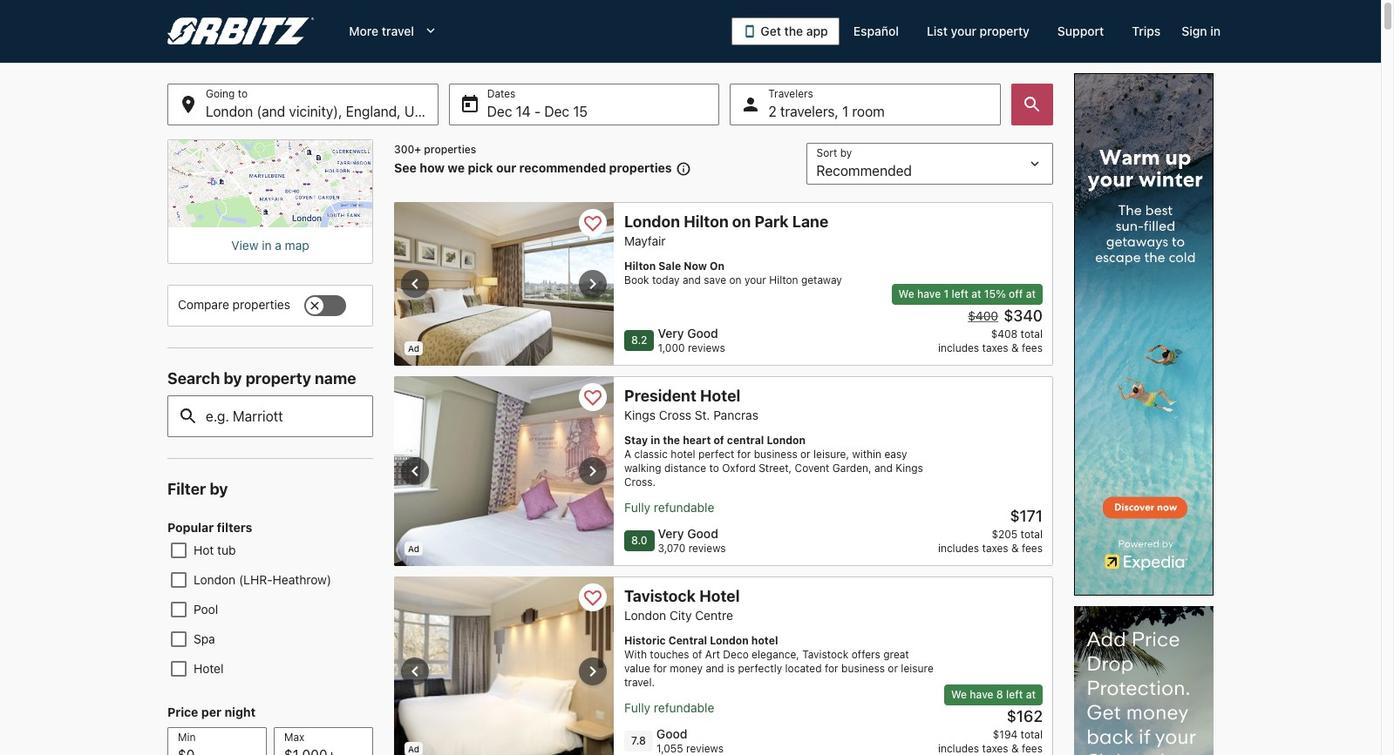 Task type: locate. For each thing, give the bounding box(es) containing it.
1 vertical spatial properties
[[609, 160, 672, 175]]

refundable up very good 3,070 reviews
[[654, 500, 714, 515]]

today
[[652, 274, 680, 287]]

hotel inside the tavistock hotel london city centre
[[699, 588, 740, 606]]

1
[[842, 104, 848, 119], [944, 288, 949, 301]]

1 vertical spatial refundable
[[654, 701, 714, 716]]

1 vertical spatial left
[[1006, 689, 1023, 702]]

our
[[496, 160, 516, 175]]

business inside 'stay in the heart of central london a classic hotel perfect for business or leisure, within easy walking distance to oxford street, covent garden, and kings cross.'
[[754, 448, 797, 461]]

1 vertical spatial in
[[262, 238, 272, 253]]

1 horizontal spatial properties
[[424, 143, 476, 156]]

reviews right the 1,000
[[688, 342, 725, 355]]

we have 8 left at
[[951, 689, 1036, 702]]

business inside "historic central london hotel with touches of art deco elegance, tavistock offers great value for money and is perfectly located for business or leisure travel."
[[841, 663, 885, 676]]

by right search
[[224, 370, 242, 388]]

good right 7.8
[[656, 727, 687, 742]]

reviews right 3,070
[[688, 542, 726, 555]]

fees inside $171 $205 total includes taxes & fees
[[1022, 542, 1043, 555]]

kings down the easy
[[896, 462, 923, 475]]

2 reception image from the top
[[394, 577, 614, 756]]

0 horizontal spatial properties
[[232, 297, 290, 312]]

fees down $340
[[1022, 342, 1043, 355]]

taxes down $408
[[982, 342, 1008, 355]]

0 vertical spatial hotel
[[671, 448, 695, 461]]

0 vertical spatial 1
[[842, 104, 848, 119]]

very for very good 3,070 reviews
[[658, 527, 684, 541]]

properties up we
[[424, 143, 476, 156]]

vicinity),
[[289, 104, 342, 119]]

$162 $194 total
[[993, 708, 1043, 742]]

1 vertical spatial on
[[729, 274, 742, 287]]

2 & from the top
[[1011, 542, 1019, 555]]

1 horizontal spatial dec
[[544, 104, 569, 119]]

hotel up centre
[[699, 588, 740, 606]]

and down the now
[[683, 274, 701, 287]]

0 vertical spatial and
[[683, 274, 701, 287]]

300+ properties
[[394, 143, 476, 156]]

0 vertical spatial properties
[[424, 143, 476, 156]]

1 horizontal spatial have
[[970, 689, 993, 702]]

1 vertical spatial very
[[658, 527, 684, 541]]

fees down $171
[[1022, 542, 1043, 555]]

0 vertical spatial by
[[224, 370, 242, 388]]

properties right compare
[[232, 297, 290, 312]]

off
[[1009, 288, 1023, 301]]

for down central
[[737, 448, 751, 461]]

value
[[624, 663, 650, 676]]

15%
[[984, 288, 1006, 301]]

of inside "historic central london hotel with touches of art deco elegance, tavistock offers great value for money and is perfectly located for business or leisure travel."
[[692, 649, 702, 662]]

good down the save
[[687, 326, 718, 341]]

1 left room
[[842, 104, 848, 119]]

2 vertical spatial total
[[1021, 729, 1043, 742]]

1 horizontal spatial or
[[888, 663, 898, 676]]

fully
[[624, 500, 650, 515], [624, 701, 650, 716]]

on left park
[[732, 213, 751, 231]]

0 vertical spatial very
[[658, 326, 684, 341]]

2 total from the top
[[1021, 528, 1043, 541]]

london up historic
[[624, 609, 666, 623]]

and down art
[[706, 663, 724, 676]]

get the app link
[[732, 17, 839, 45]]

0 horizontal spatial hotel
[[671, 448, 695, 461]]

london left the (and
[[206, 104, 253, 119]]

0 vertical spatial reception image
[[394, 377, 614, 567]]

for down the touches
[[653, 663, 667, 676]]

dec left 14
[[487, 104, 512, 119]]

hotel up distance
[[671, 448, 695, 461]]

1 vertical spatial have
[[970, 689, 993, 702]]

ad down the show previous image for president hotel on the left bottom
[[408, 544, 420, 554]]

$171
[[1010, 507, 1043, 526]]

1 vertical spatial includes
[[938, 542, 979, 555]]

show previous image for tavistock hotel image
[[405, 662, 425, 683]]

to
[[709, 462, 719, 475]]

left inside we have 1 left at 15% off at $400 $340 $408 total includes taxes & fees
[[952, 288, 968, 301]]

by for search
[[224, 370, 242, 388]]

2 fully refundable from the top
[[624, 701, 714, 716]]

hilton up the now
[[684, 213, 729, 231]]

very inside very good 1,000 reviews
[[658, 326, 684, 341]]

dec right -
[[544, 104, 569, 119]]

good for very good 3,070 reviews
[[687, 527, 718, 541]]

1 ad from the top
[[408, 343, 420, 354]]

taxes down $205
[[982, 542, 1008, 555]]

8.2
[[631, 334, 647, 347]]

0 horizontal spatial 1
[[842, 104, 848, 119]]

oxford
[[722, 462, 756, 475]]

popular filters
[[167, 521, 252, 535]]

1 reception image from the top
[[394, 377, 614, 567]]

total inside $171 $205 total includes taxes & fees
[[1021, 528, 1043, 541]]

and down the easy
[[874, 462, 893, 475]]

taxes
[[982, 342, 1008, 355], [982, 542, 1008, 555]]

in
[[1210, 24, 1221, 38], [262, 238, 272, 253], [651, 434, 660, 447]]

2 fully from the top
[[624, 701, 650, 716]]

2 includes from the top
[[938, 542, 979, 555]]

$400
[[968, 309, 998, 323]]

1 fully refundable from the top
[[624, 500, 714, 515]]

good
[[687, 326, 718, 341], [687, 527, 718, 541], [656, 727, 687, 742]]

fully down cross. at the left bottom of page
[[624, 500, 650, 515]]

1 includes from the top
[[938, 342, 979, 355]]

very up 3,070
[[658, 527, 684, 541]]

1 horizontal spatial kings
[[896, 462, 923, 475]]

0 horizontal spatial dec
[[487, 104, 512, 119]]

the right the get
[[784, 24, 803, 38]]

1 horizontal spatial business
[[841, 663, 885, 676]]

2 refundable from the top
[[654, 701, 714, 716]]

properties inside 'see how we pick our recommended properties' link
[[609, 160, 672, 175]]

0 vertical spatial refundable
[[654, 500, 714, 515]]

2 horizontal spatial in
[[1210, 24, 1221, 38]]

total inside the $162 $194 total
[[1021, 729, 1043, 742]]

fees inside we have 1 left at 15% off at $400 $340 $408 total includes taxes & fees
[[1022, 342, 1043, 355]]

have left 15%
[[917, 288, 941, 301]]

2 horizontal spatial and
[[874, 462, 893, 475]]

reviews inside very good 3,070 reviews
[[688, 542, 726, 555]]

1 horizontal spatial left
[[1006, 689, 1023, 702]]

have left 8
[[970, 689, 993, 702]]

ad down show previous image for london hilton on park lane at the left of page
[[408, 343, 420, 354]]

$171 $205 total includes taxes & fees
[[938, 507, 1043, 555]]

hotel up the elegance,
[[751, 635, 778, 648]]

or down great
[[888, 663, 898, 676]]

reception image for tavistock
[[394, 577, 614, 756]]

your
[[951, 24, 976, 38], [745, 274, 766, 287]]

tavistock up the located
[[802, 649, 849, 662]]

0 vertical spatial fully refundable
[[624, 500, 714, 515]]

1 fully from the top
[[624, 500, 650, 515]]

fully down 'travel.'
[[624, 701, 650, 716]]

list your property
[[927, 24, 1030, 38]]

2 horizontal spatial properties
[[609, 160, 672, 175]]

very inside very good 3,070 reviews
[[658, 527, 684, 541]]

0 vertical spatial fees
[[1022, 342, 1043, 355]]

and inside hilton sale now on book today and save on your hilton getaway
[[683, 274, 701, 287]]

properties up mayfair
[[609, 160, 672, 175]]

2 horizontal spatial for
[[825, 663, 838, 676]]

0 vertical spatial business
[[754, 448, 797, 461]]

business up street,
[[754, 448, 797, 461]]

1 inside we have 1 left at 15% off at $400 $340 $408 total includes taxes & fees
[[944, 288, 949, 301]]

search image
[[1022, 94, 1043, 115]]

street,
[[759, 462, 792, 475]]

of inside 'stay in the heart of central london a classic hotel perfect for business or leisure, within easy walking distance to oxford street, covent garden, and kings cross.'
[[714, 434, 724, 447]]

2 fees from the top
[[1022, 542, 1043, 555]]

0 horizontal spatial property
[[246, 370, 311, 388]]

list your property link
[[913, 16, 1044, 47]]

2 vertical spatial properties
[[232, 297, 290, 312]]

london down hot tub
[[194, 573, 236, 588]]

total down $340
[[1021, 328, 1043, 341]]

1 vertical spatial the
[[663, 434, 680, 447]]

$340
[[1004, 307, 1043, 325]]

ad down show previous image for tavistock hotel
[[408, 745, 420, 755]]

by for filter
[[210, 480, 228, 499]]

filter
[[167, 480, 206, 499]]

& down $205
[[1011, 542, 1019, 555]]

0 vertical spatial or
[[800, 448, 811, 461]]

$0, Minimum, Price per night text field
[[167, 728, 267, 756]]

2
[[768, 104, 777, 119]]

deco
[[723, 649, 749, 662]]

1 horizontal spatial property
[[980, 24, 1030, 38]]

or up covent
[[800, 448, 811, 461]]

0 vertical spatial hotel
[[700, 387, 740, 405]]

we
[[448, 160, 465, 175]]

london inside the tavistock hotel london city centre
[[624, 609, 666, 623]]

1 vertical spatial tavistock
[[802, 649, 849, 662]]

price
[[167, 705, 198, 720]]

of
[[714, 434, 724, 447], [692, 649, 702, 662]]

property for your
[[980, 24, 1030, 38]]

1 vertical spatial good
[[687, 527, 718, 541]]

0 horizontal spatial of
[[692, 649, 702, 662]]

business down offers
[[841, 663, 885, 676]]

hilton up 'book'
[[624, 260, 656, 273]]

good inside very good 3,070 reviews
[[687, 527, 718, 541]]

in right the sign
[[1210, 24, 1221, 38]]

garden,
[[832, 462, 871, 475]]

hotel inside president hotel kings cross st. pancras
[[700, 387, 740, 405]]

view in a map
[[231, 238, 309, 253]]

support
[[1057, 24, 1104, 38]]

300+
[[394, 143, 421, 156]]

1 vertical spatial 1
[[944, 288, 949, 301]]

in for sign
[[1210, 24, 1221, 38]]

filters
[[217, 521, 252, 535]]

total down $162 at the right bottom of page
[[1021, 729, 1043, 742]]

heart
[[683, 434, 711, 447]]

fully refundable down cross. at the left bottom of page
[[624, 500, 714, 515]]

reviews inside very good 1,000 reviews
[[688, 342, 725, 355]]

london (lhr-heathrow)
[[194, 573, 331, 588]]

london up mayfair
[[624, 213, 680, 231]]

fully for tavistock hotel
[[624, 701, 650, 716]]

by right filter
[[210, 480, 228, 499]]

0 vertical spatial total
[[1021, 328, 1043, 341]]

or inside "historic central london hotel with touches of art deco elegance, tavistock offers great value for money and is perfectly located for business or leisure travel."
[[888, 663, 898, 676]]

refundable down money
[[654, 701, 714, 716]]

hotel
[[671, 448, 695, 461], [751, 635, 778, 648]]

0 vertical spatial includes
[[938, 342, 979, 355]]

0 vertical spatial in
[[1210, 24, 1221, 38]]

0 vertical spatial of
[[714, 434, 724, 447]]

1 vertical spatial ad
[[408, 544, 420, 554]]

hotel for president hotel
[[700, 387, 740, 405]]

in up classic
[[651, 434, 660, 447]]

at for we have 8 left at
[[1026, 689, 1036, 702]]

of left art
[[692, 649, 702, 662]]

lane
[[792, 213, 828, 231]]

1 vertical spatial business
[[841, 663, 885, 676]]

and inside "historic central london hotel with touches of art deco elegance, tavistock offers great value for money and is perfectly located for business or leisure travel."
[[706, 663, 724, 676]]

perfect
[[698, 448, 734, 461]]

0 vertical spatial ad
[[408, 343, 420, 354]]

& inside we have 1 left at 15% off at $400 $340 $408 total includes taxes & fees
[[1011, 342, 1019, 355]]

0 vertical spatial kings
[[624, 408, 656, 423]]

total down $171
[[1021, 528, 1043, 541]]

london inside london hilton on park lane mayfair
[[624, 213, 680, 231]]

name
[[315, 370, 356, 388]]

england,
[[346, 104, 401, 119]]

london up deco
[[710, 635, 749, 648]]

1 total from the top
[[1021, 328, 1043, 341]]

0 vertical spatial left
[[952, 288, 968, 301]]

for right the located
[[825, 663, 838, 676]]

0 vertical spatial good
[[687, 326, 718, 341]]

in inside dropdown button
[[1210, 24, 1221, 38]]

tavistock up city
[[624, 588, 696, 606]]

1 vertical spatial kings
[[896, 462, 923, 475]]

0 vertical spatial reviews
[[688, 342, 725, 355]]

of up "perfect"
[[714, 434, 724, 447]]

london up street,
[[767, 434, 806, 447]]

property inside list your property link
[[980, 24, 1030, 38]]

central
[[668, 635, 707, 648]]

1 horizontal spatial hilton
[[684, 213, 729, 231]]

more travel
[[349, 24, 414, 38]]

your right list on the right top of the page
[[951, 24, 976, 38]]

and inside 'stay in the heart of central london a classic hotel perfect for business or leisure, within easy walking distance to oxford street, covent garden, and kings cross.'
[[874, 462, 893, 475]]

view
[[231, 238, 258, 253]]

left up $400
[[952, 288, 968, 301]]

property left name at the left
[[246, 370, 311, 388]]

1 inside dropdown button
[[842, 104, 848, 119]]

2 vertical spatial in
[[651, 434, 660, 447]]

0 vertical spatial on
[[732, 213, 751, 231]]

the up classic
[[663, 434, 680, 447]]

reviews for very good 1,000 reviews
[[688, 342, 725, 355]]

hilton left 'getaway' on the right top
[[769, 274, 798, 287]]

1 taxes from the top
[[982, 342, 1008, 355]]

2 travelers, 1 room
[[768, 104, 885, 119]]

1 vertical spatial &
[[1011, 542, 1019, 555]]

refundable for president
[[654, 500, 714, 515]]

dec
[[487, 104, 512, 119], [544, 104, 569, 119]]

3 ad from the top
[[408, 745, 420, 755]]

pancras
[[713, 408, 758, 423]]

show next image for tavistock hotel image
[[582, 662, 603, 683]]

0 vertical spatial taxes
[[982, 342, 1008, 355]]

1 vertical spatial hilton
[[624, 260, 656, 273]]

0 horizontal spatial have
[[917, 288, 941, 301]]

includes inside we have 1 left at 15% off at $400 $340 $408 total includes taxes & fees
[[938, 342, 979, 355]]

hotel down spa
[[194, 662, 224, 677]]

0 horizontal spatial or
[[800, 448, 811, 461]]

2 ad from the top
[[408, 544, 420, 554]]

fully refundable down 'travel.'
[[624, 701, 714, 716]]

0 vertical spatial have
[[917, 288, 941, 301]]

show previous image for president hotel image
[[405, 461, 425, 482]]

2 vertical spatial and
[[706, 663, 724, 676]]

1 vertical spatial total
[[1021, 528, 1043, 541]]

list
[[927, 24, 948, 38]]

great
[[883, 649, 909, 662]]

good right 8.0
[[687, 527, 718, 541]]

0 vertical spatial tavistock
[[624, 588, 696, 606]]

1 vertical spatial hotel
[[751, 635, 778, 648]]

0 vertical spatial we
[[898, 288, 914, 301]]

art
[[705, 649, 720, 662]]

in inside 'button'
[[262, 238, 272, 253]]

in for stay
[[651, 434, 660, 447]]

& down $408
[[1011, 342, 1019, 355]]

0 horizontal spatial we
[[898, 288, 914, 301]]

reception image
[[394, 377, 614, 567], [394, 577, 614, 756]]

fully refundable for president
[[624, 500, 714, 515]]

within
[[852, 448, 881, 461]]

have inside we have 1 left at 15% off at $400 $340 $408 total includes taxes & fees
[[917, 288, 941, 301]]

see how we pick our recommended properties
[[394, 160, 672, 175]]

0 vertical spatial &
[[1011, 342, 1019, 355]]

left for we have 1 left at 15% off at $400 $340 $408 total includes taxes & fees
[[952, 288, 968, 301]]

1 horizontal spatial for
[[737, 448, 751, 461]]

walking
[[624, 462, 661, 475]]

0 horizontal spatial kings
[[624, 408, 656, 423]]

1 & from the top
[[1011, 342, 1019, 355]]

very up the 1,000
[[658, 326, 684, 341]]

show next image for london hilton on park lane image
[[582, 274, 603, 295]]

easy
[[884, 448, 907, 461]]

ad for london
[[408, 343, 420, 354]]

1 horizontal spatial the
[[784, 24, 803, 38]]

left right 8
[[1006, 689, 1023, 702]]

3 total from the top
[[1021, 729, 1043, 742]]

travelers,
[[780, 104, 839, 119]]

0 horizontal spatial tavistock
[[624, 588, 696, 606]]

have for we have 1 left at 15% off at $400 $340 $408 total includes taxes & fees
[[917, 288, 941, 301]]

at left 15%
[[971, 288, 981, 301]]

in left a
[[262, 238, 272, 253]]

1 horizontal spatial we
[[951, 689, 967, 702]]

1 vertical spatial hotel
[[699, 588, 740, 606]]

london (and vicinity), england, united kingdom button
[[167, 84, 506, 126]]

at
[[971, 288, 981, 301], [1026, 288, 1036, 301], [1026, 689, 1036, 702]]

properties for 300+ properties
[[424, 143, 476, 156]]

in inside 'stay in the heart of central london a classic hotel perfect for business or leisure, within easy walking distance to oxford street, covent garden, and kings cross.'
[[651, 434, 660, 447]]

$162
[[1007, 708, 1043, 726]]

2 very from the top
[[658, 527, 684, 541]]

includes
[[938, 342, 979, 355], [938, 542, 979, 555]]

1 vertical spatial property
[[246, 370, 311, 388]]

1 vertical spatial reception image
[[394, 577, 614, 756]]

we inside we have 1 left at 15% off at $400 $340 $408 total includes taxes & fees
[[898, 288, 914, 301]]

2 taxes from the top
[[982, 542, 1008, 555]]

dec 14 - dec 15
[[487, 104, 588, 119]]

your right the save
[[745, 274, 766, 287]]

2 horizontal spatial hilton
[[769, 274, 798, 287]]

the inside 'stay in the heart of central london a classic hotel perfect for business or leisure, within easy walking distance to oxford street, covent garden, and kings cross.'
[[663, 434, 680, 447]]

map
[[285, 238, 309, 253]]

popular
[[167, 521, 214, 535]]

at up $162 at the right bottom of page
[[1026, 689, 1036, 702]]

1 vertical spatial or
[[888, 663, 898, 676]]

$1,000 and above, Maximum, Price per night text field
[[274, 728, 373, 756]]

property right list on the right top of the page
[[980, 24, 1030, 38]]

good inside very good 1,000 reviews
[[687, 326, 718, 341]]

1 vertical spatial by
[[210, 480, 228, 499]]

tavistock inside the tavistock hotel london city centre
[[624, 588, 696, 606]]

hilton inside london hilton on park lane mayfair
[[684, 213, 729, 231]]

1 left 15%
[[944, 288, 949, 301]]

0 horizontal spatial the
[[663, 434, 680, 447]]

1 fees from the top
[[1022, 342, 1043, 355]]

hotel for tavistock hotel
[[699, 588, 740, 606]]

small image
[[672, 161, 691, 177]]

1 horizontal spatial and
[[706, 663, 724, 676]]

we
[[898, 288, 914, 301], [951, 689, 967, 702]]

1 very from the top
[[658, 326, 684, 341]]

&
[[1011, 342, 1019, 355], [1011, 542, 1019, 555]]

good for very good 1,000 reviews
[[687, 326, 718, 341]]

refundable for tavistock
[[654, 701, 714, 716]]

1 vertical spatial fully refundable
[[624, 701, 714, 716]]

1 horizontal spatial of
[[714, 434, 724, 447]]

$400 button
[[966, 309, 1000, 324]]

on right the save
[[729, 274, 742, 287]]

1 vertical spatial fully
[[624, 701, 650, 716]]

properties for compare properties
[[232, 297, 290, 312]]

1 horizontal spatial hotel
[[751, 635, 778, 648]]

-
[[534, 104, 541, 119]]

kings up stay
[[624, 408, 656, 423]]

president hotel kings cross st. pancras
[[624, 387, 758, 423]]

0 horizontal spatial for
[[653, 663, 667, 676]]

& inside $171 $205 total includes taxes & fees
[[1011, 542, 1019, 555]]

1 vertical spatial fees
[[1022, 542, 1043, 555]]

1 vertical spatial we
[[951, 689, 967, 702]]

united
[[404, 104, 446, 119]]

1 vertical spatial and
[[874, 462, 893, 475]]

london inside "historic central london hotel with touches of art deco elegance, tavistock offers great value for money and is perfectly located for business or leisure travel."
[[710, 635, 749, 648]]

properties
[[424, 143, 476, 156], [609, 160, 672, 175], [232, 297, 290, 312]]

we for we have 1 left at 15% off at $400 $340 $408 total includes taxes & fees
[[898, 288, 914, 301]]

1 refundable from the top
[[654, 500, 714, 515]]

hotel up pancras
[[700, 387, 740, 405]]



Task type: vqa. For each thing, say whether or not it's contained in the screenshot.
third "TOTAL" from the bottom
yes



Task type: describe. For each thing, give the bounding box(es) containing it.
español button
[[839, 16, 913, 47]]

view in a map button
[[178, 238, 363, 254]]

filter by
[[167, 480, 228, 499]]

per
[[201, 705, 221, 720]]

sale
[[659, 260, 681, 273]]

tub
[[217, 543, 236, 558]]

2 dec from the left
[[544, 104, 569, 119]]

1 for travelers,
[[842, 104, 848, 119]]

tavistock inside "historic central london hotel with touches of art deco elegance, tavistock offers great value for money and is perfectly located for business or leisure travel."
[[802, 649, 849, 662]]

cross
[[659, 408, 691, 423]]

room
[[852, 104, 885, 119]]

or inside 'stay in the heart of central london a classic hotel perfect for business or leisure, within easy walking distance to oxford street, covent garden, and kings cross.'
[[800, 448, 811, 461]]

see
[[394, 160, 417, 175]]

reviews for very good 3,070 reviews
[[688, 542, 726, 555]]

7.8
[[631, 735, 646, 748]]

hotel inside 'stay in the heart of central london a classic hotel perfect for business or leisure, within easy walking distance to oxford street, covent garden, and kings cross.'
[[671, 448, 695, 461]]

classic
[[634, 448, 668, 461]]

show next image for president hotel image
[[582, 461, 603, 482]]

español
[[853, 24, 899, 38]]

reception image for president
[[394, 377, 614, 567]]

fully for president hotel
[[624, 500, 650, 515]]

stay
[[624, 434, 648, 447]]

more travel button
[[335, 16, 452, 47]]

15
[[573, 104, 588, 119]]

get
[[761, 24, 781, 38]]

sign
[[1182, 24, 1207, 38]]

includes inside $171 $205 total includes taxes & fees
[[938, 542, 979, 555]]

save
[[704, 274, 726, 287]]

pool
[[194, 603, 218, 617]]

1 horizontal spatial your
[[951, 24, 976, 38]]

get the app
[[761, 24, 828, 38]]

london inside london (and vicinity), england, united kingdom 'dropdown button'
[[206, 104, 253, 119]]

very good 3,070 reviews
[[658, 527, 726, 555]]

ad for president
[[408, 544, 420, 554]]

trips link
[[1118, 16, 1175, 47]]

money
[[670, 663, 703, 676]]

1 for have
[[944, 288, 949, 301]]

show previous image for london hilton on park lane image
[[405, 274, 425, 295]]

london (and vicinity), england, united kingdom
[[206, 104, 506, 119]]

hilton sale now on book today and save on your hilton getaway
[[624, 260, 842, 287]]

recommended
[[519, 160, 606, 175]]

taxes inside $171 $205 total includes taxes & fees
[[982, 542, 1008, 555]]

getaway
[[801, 274, 842, 287]]

leisure,
[[813, 448, 849, 461]]

taxes inside we have 1 left at 15% off at $400 $340 $408 total includes taxes & fees
[[982, 342, 1008, 355]]

total for $162
[[1021, 729, 1043, 742]]

hotel inside "historic central london hotel with touches of art deco elegance, tavistock offers great value for money and is perfectly located for business or leisure travel."
[[751, 635, 778, 648]]

see how we pick our recommended properties link
[[394, 160, 691, 177]]

exterior image
[[394, 202, 614, 366]]

kings inside 'stay in the heart of central london a classic hotel perfect for business or leisure, within easy walking distance to oxford street, covent garden, and kings cross.'
[[896, 462, 923, 475]]

offers
[[851, 649, 880, 662]]

we have 1 left at 15% off at $400 $340 $408 total includes taxes & fees
[[898, 288, 1043, 355]]

search by property name
[[167, 370, 356, 388]]

perfectly
[[738, 663, 782, 676]]

0 horizontal spatial hilton
[[624, 260, 656, 273]]

2 travelers, 1 room button
[[730, 84, 1001, 126]]

at for we have 1 left at 15% off at $400 $340 $408 total includes taxes & fees
[[971, 288, 981, 301]]

travel
[[382, 24, 414, 38]]

1,000
[[658, 342, 685, 355]]

mayfair
[[624, 234, 666, 248]]

kingdom
[[450, 104, 506, 119]]

compare properties
[[178, 297, 290, 312]]

centre
[[695, 609, 733, 623]]

more
[[349, 24, 379, 38]]

left for we have 8 left at
[[1006, 689, 1023, 702]]

pick
[[468, 160, 493, 175]]

very for very good 1,000 reviews
[[658, 326, 684, 341]]

8.0
[[631, 534, 647, 547]]

property for by
[[246, 370, 311, 388]]

0 vertical spatial the
[[784, 24, 803, 38]]

(and
[[257, 104, 285, 119]]

a
[[624, 448, 631, 461]]

distance
[[664, 462, 706, 475]]

$205
[[992, 528, 1018, 541]]

book
[[624, 274, 649, 287]]

kings inside president hotel kings cross st. pancras
[[624, 408, 656, 423]]

night
[[224, 705, 256, 720]]

a
[[275, 238, 282, 253]]

london inside 'stay in the heart of central london a classic hotel perfect for business or leisure, within easy walking distance to oxford street, covent garden, and kings cross.'
[[767, 434, 806, 447]]

travel.
[[624, 677, 655, 690]]

for inside 'stay in the heart of central london a classic hotel perfect for business or leisure, within easy walking distance to oxford street, covent garden, and kings cross.'
[[737, 448, 751, 461]]

fully refundable for tavistock
[[624, 701, 714, 716]]

on inside london hilton on park lane mayfair
[[732, 213, 751, 231]]

leisure
[[901, 663, 933, 676]]

your inside hilton sale now on book today and save on your hilton getaway
[[745, 274, 766, 287]]

download the app button image
[[743, 24, 757, 38]]

support link
[[1044, 16, 1118, 47]]

compare
[[178, 297, 229, 312]]

covent
[[795, 462, 830, 475]]

spa
[[194, 632, 215, 647]]

cross.
[[624, 476, 656, 489]]

(lhr-
[[239, 573, 273, 588]]

have for we have 8 left at
[[970, 689, 993, 702]]

president
[[624, 387, 696, 405]]

total for $171
[[1021, 528, 1043, 541]]

at right off
[[1026, 288, 1036, 301]]

static map image image
[[167, 139, 373, 228]]

2 vertical spatial hotel
[[194, 662, 224, 677]]

$408
[[991, 328, 1018, 341]]

we for we have 8 left at
[[951, 689, 967, 702]]

how
[[420, 160, 445, 175]]

in for view
[[262, 238, 272, 253]]

2 vertical spatial hilton
[[769, 274, 798, 287]]

14
[[516, 104, 531, 119]]

sign in
[[1182, 24, 1221, 38]]

1 dec from the left
[[487, 104, 512, 119]]

park
[[755, 213, 789, 231]]

hot
[[194, 543, 214, 558]]

dec 14 - dec 15 button
[[449, 84, 720, 126]]

ad for tavistock
[[408, 745, 420, 755]]

stay in the heart of central london a classic hotel perfect for business or leisure, within easy walking distance to oxford street, covent garden, and kings cross.
[[624, 434, 923, 489]]

on inside hilton sale now on book today and save on your hilton getaway
[[729, 274, 742, 287]]

2 vertical spatial good
[[656, 727, 687, 742]]

total inside we have 1 left at 15% off at $400 $340 $408 total includes taxes & fees
[[1021, 328, 1043, 341]]

orbitz logo image
[[167, 17, 314, 45]]

tavistock hotel london city centre
[[624, 588, 740, 623]]



